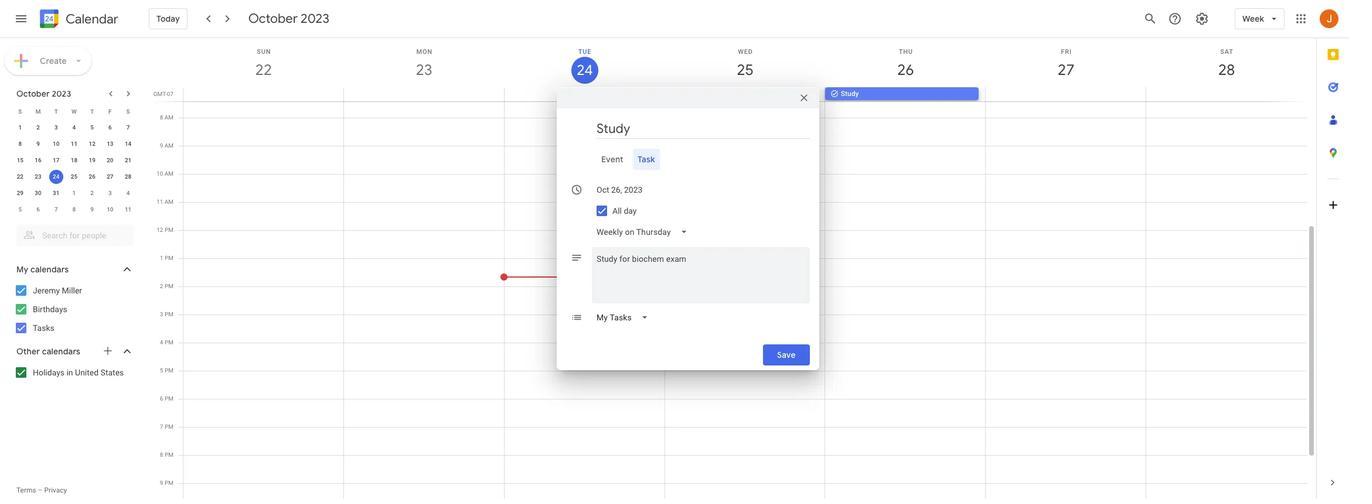 Task type: locate. For each thing, give the bounding box(es) containing it.
10 up 17
[[53, 141, 59, 147]]

2 vertical spatial 7
[[160, 424, 163, 430]]

22 link
[[250, 57, 277, 84]]

row containing s
[[11, 103, 137, 120]]

pm down "5 pm"
[[165, 396, 174, 402]]

5 for 5 pm
[[160, 368, 163, 374]]

12 up '19'
[[89, 141, 95, 147]]

t left w
[[54, 108, 58, 115]]

23 down mon
[[415, 60, 432, 80]]

3 row from the top
[[11, 136, 137, 152]]

1 vertical spatial 26
[[89, 174, 95, 180]]

4 up "5 pm"
[[160, 339, 163, 346]]

4 for november 4 element
[[127, 190, 130, 196]]

8 down gmt-
[[160, 114, 163, 121]]

24 cell
[[47, 169, 65, 185]]

23 inside grid
[[35, 174, 41, 180]]

9 down november 2 element
[[90, 206, 94, 213]]

october 2023
[[248, 11, 329, 27], [16, 89, 71, 99]]

5 row from the top
[[11, 169, 137, 185]]

9 for 9 am
[[160, 142, 163, 149]]

cell down 28 link
[[1146, 87, 1307, 101]]

1 horizontal spatial 25
[[736, 60, 753, 80]]

5 inside november 5 element
[[18, 206, 22, 213]]

pm down 3 pm
[[165, 339, 174, 346]]

calendars for my calendars
[[30, 264, 69, 275]]

27 element
[[103, 170, 117, 184]]

pm for 1 pm
[[165, 255, 174, 261]]

07
[[167, 91, 174, 97]]

jeremy
[[33, 286, 60, 295]]

create
[[40, 56, 67, 66]]

my calendars list
[[2, 281, 145, 338]]

0 vertical spatial october
[[248, 11, 298, 27]]

0 horizontal spatial 27
[[107, 174, 113, 180]]

24 down 17 'element'
[[53, 174, 59, 180]]

1 down 12 pm
[[160, 255, 163, 261]]

0 vertical spatial 11
[[71, 141, 77, 147]]

Search for people text field
[[23, 225, 127, 246]]

calendar
[[66, 11, 118, 27]]

11 for 11 element
[[71, 141, 77, 147]]

pm for 3 pm
[[165, 311, 174, 318]]

25 link
[[732, 57, 759, 84]]

1 horizontal spatial t
[[90, 108, 94, 115]]

settings menu image
[[1196, 12, 1210, 26]]

1 vertical spatial 4
[[127, 190, 130, 196]]

s
[[18, 108, 22, 115], [126, 108, 130, 115]]

6
[[108, 124, 112, 131], [36, 206, 40, 213], [160, 396, 163, 402]]

27
[[1057, 60, 1074, 80], [107, 174, 113, 180]]

1 vertical spatial 27
[[107, 174, 113, 180]]

6 for 6 pm
[[160, 396, 163, 402]]

calendars up "in"
[[42, 347, 80, 357]]

calendar element
[[38, 7, 118, 33]]

row up '25' element
[[11, 152, 137, 169]]

am down 9 am
[[165, 171, 174, 177]]

2 horizontal spatial 10
[[157, 171, 163, 177]]

7
[[127, 124, 130, 131], [54, 206, 58, 213], [160, 424, 163, 430]]

Add description text field
[[592, 252, 810, 294]]

2 t from the left
[[90, 108, 94, 115]]

0 horizontal spatial s
[[18, 108, 22, 115]]

10 element
[[49, 137, 63, 151]]

0 vertical spatial 10
[[53, 141, 59, 147]]

thu
[[899, 48, 913, 56]]

1 horizontal spatial 1
[[72, 190, 76, 196]]

None field
[[592, 222, 697, 243], [592, 307, 658, 328], [592, 222, 697, 243], [592, 307, 658, 328]]

sat 28
[[1218, 48, 1235, 80]]

1 horizontal spatial october 2023
[[248, 11, 329, 27]]

10 inside '10' 'element'
[[53, 141, 59, 147]]

october up sun on the left top of the page
[[248, 11, 298, 27]]

4 am from the top
[[165, 199, 174, 205]]

am up 12 pm
[[165, 199, 174, 205]]

0 vertical spatial 12
[[89, 141, 95, 147]]

27 down the fri
[[1057, 60, 1074, 80]]

2 vertical spatial 4
[[160, 339, 163, 346]]

3
[[54, 124, 58, 131], [108, 190, 112, 196], [160, 311, 163, 318]]

1 horizontal spatial 2023
[[301, 11, 329, 27]]

0 horizontal spatial 23
[[35, 174, 41, 180]]

t
[[54, 108, 58, 115], [90, 108, 94, 115]]

1 vertical spatial 25
[[71, 174, 77, 180]]

pm down 1 pm
[[165, 283, 174, 290]]

m
[[36, 108, 41, 115]]

26 element
[[85, 170, 99, 184]]

cell down the 27 link
[[986, 87, 1146, 101]]

2 horizontal spatial 7
[[160, 424, 163, 430]]

0 vertical spatial 25
[[736, 60, 753, 80]]

25 down 18 element
[[71, 174, 77, 180]]

1 vertical spatial calendars
[[42, 347, 80, 357]]

1 vertical spatial 10
[[157, 171, 163, 177]]

6 down f
[[108, 124, 112, 131]]

task button
[[633, 149, 660, 170]]

12 inside row group
[[89, 141, 95, 147]]

2 down 1 pm
[[160, 283, 163, 290]]

28
[[1218, 60, 1235, 80], [125, 174, 132, 180]]

23 link
[[411, 57, 438, 84]]

1 horizontal spatial 3
[[108, 190, 112, 196]]

6 down 30 element
[[36, 206, 40, 213]]

2 down m
[[36, 124, 40, 131]]

wed
[[738, 48, 753, 56]]

25 down wed
[[736, 60, 753, 80]]

7 pm from the top
[[165, 396, 174, 402]]

0 horizontal spatial 28
[[125, 174, 132, 180]]

16
[[35, 157, 41, 164]]

11 for november 11 element
[[125, 206, 132, 213]]

0 vertical spatial 2023
[[301, 11, 329, 27]]

11 up 18
[[71, 141, 77, 147]]

1 horizontal spatial 23
[[415, 60, 432, 80]]

1 horizontal spatial 4
[[127, 190, 130, 196]]

gmt-
[[153, 91, 167, 97]]

november 9 element
[[85, 203, 99, 217]]

1 vertical spatial 28
[[125, 174, 132, 180]]

5 pm from the top
[[165, 339, 174, 346]]

calendar heading
[[63, 11, 118, 27]]

10 for 10 am
[[157, 171, 163, 177]]

1 vertical spatial october
[[16, 89, 50, 99]]

0 horizontal spatial tab list
[[566, 149, 810, 170]]

grid
[[150, 38, 1317, 500]]

8 pm from the top
[[165, 424, 174, 430]]

18 element
[[67, 154, 81, 168]]

3 inside "element"
[[108, 190, 112, 196]]

13 element
[[103, 137, 117, 151]]

Add title text field
[[597, 120, 810, 138]]

pm for 6 pm
[[165, 396, 174, 402]]

3 for november 3 "element"
[[108, 190, 112, 196]]

s right f
[[126, 108, 130, 115]]

0 vertical spatial 22
[[255, 60, 271, 80]]

4 down the 28 element
[[127, 190, 130, 196]]

s left m
[[18, 108, 22, 115]]

28 link
[[1214, 57, 1241, 84]]

1 horizontal spatial s
[[126, 108, 130, 115]]

1 vertical spatial 24
[[53, 174, 59, 180]]

other
[[16, 347, 40, 357]]

1 down '25' element
[[72, 190, 76, 196]]

25
[[736, 60, 753, 80], [71, 174, 77, 180]]

2 horizontal spatial 3
[[160, 311, 163, 318]]

2 vertical spatial 10
[[107, 206, 113, 213]]

1 horizontal spatial 27
[[1057, 60, 1074, 80]]

0 horizontal spatial 2023
[[52, 89, 71, 99]]

15
[[17, 157, 23, 164]]

1 vertical spatial october 2023
[[16, 89, 71, 99]]

main drawer image
[[14, 12, 28, 26]]

24 down tue
[[576, 61, 592, 80]]

calendars up jeremy
[[30, 264, 69, 275]]

4
[[72, 124, 76, 131], [127, 190, 130, 196], [160, 339, 163, 346]]

sat
[[1221, 48, 1234, 56]]

week button
[[1235, 5, 1285, 33]]

26
[[897, 60, 914, 80], [89, 174, 95, 180]]

6 row from the top
[[11, 185, 137, 202]]

event
[[602, 154, 624, 165]]

cell
[[184, 87, 344, 101], [504, 87, 665, 101], [665, 87, 825, 101], [986, 87, 1146, 101], [1146, 87, 1307, 101]]

2 vertical spatial 3
[[160, 311, 163, 318]]

0 vertical spatial 1
[[18, 124, 22, 131]]

1 horizontal spatial 2
[[90, 190, 94, 196]]

0 horizontal spatial 7
[[54, 206, 58, 213]]

pm for 12 pm
[[165, 227, 174, 233]]

1 horizontal spatial 7
[[127, 124, 130, 131]]

2 vertical spatial 6
[[160, 396, 163, 402]]

30 element
[[31, 186, 45, 201]]

calendars
[[30, 264, 69, 275], [42, 347, 80, 357]]

3 pm
[[160, 311, 174, 318]]

27 down 20 'element'
[[107, 174, 113, 180]]

pm down 8 pm
[[165, 480, 174, 487]]

4 pm from the top
[[165, 311, 174, 318]]

november 7 element
[[49, 203, 63, 217]]

7 pm
[[160, 424, 174, 430]]

9 down 8 pm
[[160, 480, 163, 487]]

1 horizontal spatial 28
[[1218, 60, 1235, 80]]

10
[[53, 141, 59, 147], [157, 171, 163, 177], [107, 206, 113, 213]]

row group
[[11, 120, 137, 218]]

0 horizontal spatial 2
[[36, 124, 40, 131]]

0 vertical spatial 7
[[127, 124, 130, 131]]

3 down 27 element
[[108, 190, 112, 196]]

1 vertical spatial 6
[[36, 206, 40, 213]]

19
[[89, 157, 95, 164]]

26 down the thu
[[897, 60, 914, 80]]

5 pm
[[160, 368, 174, 374]]

2 vertical spatial 2
[[160, 283, 163, 290]]

6 pm from the top
[[165, 368, 174, 374]]

6 up 7 pm
[[160, 396, 163, 402]]

21
[[125, 157, 132, 164]]

pm down 7 pm
[[165, 452, 174, 458]]

0 vertical spatial 23
[[415, 60, 432, 80]]

4 down w
[[72, 124, 76, 131]]

0 vertical spatial 3
[[54, 124, 58, 131]]

8 for november 8 element
[[72, 206, 76, 213]]

1 horizontal spatial 10
[[107, 206, 113, 213]]

1 horizontal spatial 6
[[108, 124, 112, 131]]

22 down 15 element
[[17, 174, 23, 180]]

1 for november 1 element
[[72, 190, 76, 196]]

wed 25
[[736, 48, 753, 80]]

october 2023 up sun on the left top of the page
[[248, 11, 329, 27]]

23 down '16' element
[[35, 174, 41, 180]]

tue
[[579, 48, 592, 56]]

10 up 11 am
[[157, 171, 163, 177]]

november 8 element
[[67, 203, 81, 217]]

row down w
[[11, 120, 137, 136]]

0 vertical spatial 27
[[1057, 60, 1074, 80]]

11 element
[[67, 137, 81, 151]]

None search field
[[0, 220, 145, 246]]

27 inside grid
[[1057, 60, 1074, 80]]

3 am from the top
[[165, 171, 174, 177]]

1 horizontal spatial october
[[248, 11, 298, 27]]

10 down november 3 "element"
[[107, 206, 113, 213]]

7 up 14
[[127, 124, 130, 131]]

0 vertical spatial 4
[[72, 124, 76, 131]]

1 horizontal spatial 11
[[125, 206, 132, 213]]

row down 18 element
[[11, 169, 137, 185]]

1 horizontal spatial tab list
[[1317, 38, 1350, 467]]

f
[[109, 108, 112, 115]]

4 row from the top
[[11, 152, 137, 169]]

all
[[613, 206, 622, 216]]

pm up 2 pm
[[165, 255, 174, 261]]

pm for 4 pm
[[165, 339, 174, 346]]

2 pm from the top
[[165, 255, 174, 261]]

pm down 2 pm
[[165, 311, 174, 318]]

19 element
[[85, 154, 99, 168]]

2 down 26 element
[[90, 190, 94, 196]]

7 row from the top
[[11, 202, 137, 218]]

3 pm from the top
[[165, 283, 174, 290]]

study row
[[178, 87, 1317, 101]]

pm up 1 pm
[[165, 227, 174, 233]]

1 horizontal spatial 12
[[157, 227, 163, 233]]

1 horizontal spatial 26
[[897, 60, 914, 80]]

31 element
[[49, 186, 63, 201]]

cell down 24 link
[[504, 87, 665, 101]]

15 element
[[13, 154, 27, 168]]

pm for 2 pm
[[165, 283, 174, 290]]

27 inside row group
[[107, 174, 113, 180]]

sun 22
[[255, 48, 271, 80]]

1
[[18, 124, 22, 131], [72, 190, 76, 196], [160, 255, 163, 261]]

0 horizontal spatial 1
[[18, 124, 22, 131]]

26 inside october 2023 grid
[[89, 174, 95, 180]]

w
[[72, 108, 77, 115]]

22 down sun on the left top of the page
[[255, 60, 271, 80]]

8
[[160, 114, 163, 121], [18, 141, 22, 147], [72, 206, 76, 213], [160, 452, 163, 458]]

row up november 8 element
[[11, 185, 137, 202]]

october 2023 up m
[[16, 89, 71, 99]]

1 am from the top
[[165, 114, 174, 121]]

26 down 19 element
[[89, 174, 95, 180]]

5 up 12 element
[[90, 124, 94, 131]]

pm
[[165, 227, 174, 233], [165, 255, 174, 261], [165, 283, 174, 290], [165, 311, 174, 318], [165, 339, 174, 346], [165, 368, 174, 374], [165, 396, 174, 402], [165, 424, 174, 430], [165, 452, 174, 458], [165, 480, 174, 487]]

8 down november 1 element
[[72, 206, 76, 213]]

2 horizontal spatial 6
[[160, 396, 163, 402]]

1 pm from the top
[[165, 227, 174, 233]]

25 inside row group
[[71, 174, 77, 180]]

9 for 9 pm
[[160, 480, 163, 487]]

0 horizontal spatial t
[[54, 108, 58, 115]]

0 horizontal spatial 22
[[17, 174, 23, 180]]

tab list containing event
[[566, 149, 810, 170]]

am for 11 am
[[165, 199, 174, 205]]

tab list
[[1317, 38, 1350, 467], [566, 149, 810, 170]]

0 vertical spatial calendars
[[30, 264, 69, 275]]

29 element
[[13, 186, 27, 201]]

row containing 5
[[11, 202, 137, 218]]

2 horizontal spatial 4
[[160, 339, 163, 346]]

pm for 8 pm
[[165, 452, 174, 458]]

0 horizontal spatial 5
[[18, 206, 22, 213]]

row up 18
[[11, 136, 137, 152]]

0 horizontal spatial 25
[[71, 174, 77, 180]]

1 vertical spatial 22
[[17, 174, 23, 180]]

20 element
[[103, 154, 117, 168]]

2
[[36, 124, 40, 131], [90, 190, 94, 196], [160, 283, 163, 290]]

2 horizontal spatial 5
[[160, 368, 163, 374]]

23
[[415, 60, 432, 80], [35, 174, 41, 180]]

22 inside row group
[[17, 174, 23, 180]]

am down "07"
[[165, 114, 174, 121]]

pm for 7 pm
[[165, 424, 174, 430]]

week
[[1243, 13, 1265, 24]]

7 for november 7 element
[[54, 206, 58, 213]]

31
[[53, 190, 59, 196]]

8 down 7 pm
[[160, 452, 163, 458]]

1 horizontal spatial 22
[[255, 60, 271, 80]]

0 horizontal spatial 12
[[89, 141, 95, 147]]

10 pm from the top
[[165, 480, 174, 487]]

am down 8 am
[[165, 142, 174, 149]]

1 vertical spatial 3
[[108, 190, 112, 196]]

row down november 1 element
[[11, 202, 137, 218]]

5 up 6 pm
[[160, 368, 163, 374]]

0 horizontal spatial october 2023
[[16, 89, 71, 99]]

november 11 element
[[121, 203, 135, 217]]

1 horizontal spatial 24
[[576, 61, 592, 80]]

row up 11 element
[[11, 103, 137, 120]]

1 cell from the left
[[184, 87, 344, 101]]

0 horizontal spatial 10
[[53, 141, 59, 147]]

my calendars
[[16, 264, 69, 275]]

2 am from the top
[[165, 142, 174, 149]]

28 down 21 'element'
[[125, 174, 132, 180]]

22
[[255, 60, 271, 80], [17, 174, 23, 180]]

2 vertical spatial 11
[[125, 206, 132, 213]]

pm for 9 pm
[[165, 480, 174, 487]]

7 up 8 pm
[[160, 424, 163, 430]]

11
[[71, 141, 77, 147], [157, 199, 163, 205], [125, 206, 132, 213]]

6 for november 6 element
[[36, 206, 40, 213]]

12 inside grid
[[157, 227, 163, 233]]

2 vertical spatial 1
[[160, 255, 163, 261]]

november 4 element
[[121, 186, 135, 201]]

11 down november 4 element
[[125, 206, 132, 213]]

1 vertical spatial 5
[[18, 206, 22, 213]]

4 pm
[[160, 339, 174, 346]]

october
[[248, 11, 298, 27], [16, 89, 50, 99]]

9 pm from the top
[[165, 452, 174, 458]]

16 element
[[31, 154, 45, 168]]

1 vertical spatial 11
[[157, 199, 163, 205]]

2 horizontal spatial 2
[[160, 283, 163, 290]]

row containing 22
[[11, 169, 137, 185]]

3 up '10' 'element'
[[54, 124, 58, 131]]

october up m
[[16, 89, 50, 99]]

12 down 11 am
[[157, 227, 163, 233]]

9 up 10 am
[[160, 142, 163, 149]]

7 down 31 element
[[54, 206, 58, 213]]

pm up 8 pm
[[165, 424, 174, 430]]

3 down 2 pm
[[160, 311, 163, 318]]

1 row from the top
[[11, 103, 137, 120]]

5
[[90, 124, 94, 131], [18, 206, 22, 213], [160, 368, 163, 374]]

1 vertical spatial 12
[[157, 227, 163, 233]]

28 down sat
[[1218, 60, 1235, 80]]

2 vertical spatial 5
[[160, 368, 163, 374]]

5 for november 5 element
[[18, 206, 22, 213]]

5 inside grid
[[160, 368, 163, 374]]

12
[[89, 141, 95, 147], [157, 227, 163, 233]]

11 down 10 am
[[157, 199, 163, 205]]

4 cell from the left
[[986, 87, 1146, 101]]

0 horizontal spatial 11
[[71, 141, 77, 147]]

2 horizontal spatial 11
[[157, 199, 163, 205]]

0 horizontal spatial 6
[[36, 206, 40, 213]]

1 up 15
[[18, 124, 22, 131]]

pm up 6 pm
[[165, 368, 174, 374]]

row
[[11, 103, 137, 120], [11, 120, 137, 136], [11, 136, 137, 152], [11, 152, 137, 169], [11, 169, 137, 185], [11, 185, 137, 202], [11, 202, 137, 218]]

1 vertical spatial 23
[[35, 174, 41, 180]]

november 5 element
[[13, 203, 27, 217]]

am
[[165, 114, 174, 121], [165, 142, 174, 149], [165, 171, 174, 177], [165, 199, 174, 205]]

t left f
[[90, 108, 94, 115]]

cell down '25' link
[[665, 87, 825, 101]]

row containing 8
[[11, 136, 137, 152]]

0 vertical spatial 24
[[576, 61, 592, 80]]

0 horizontal spatial 26
[[89, 174, 95, 180]]

2 row from the top
[[11, 120, 137, 136]]

10 inside november 10 element
[[107, 206, 113, 213]]

5 down the 29 element
[[18, 206, 22, 213]]

cell down 22 link
[[184, 87, 344, 101]]

1 vertical spatial 2
[[90, 190, 94, 196]]



Task type: describe. For each thing, give the bounding box(es) containing it.
jeremy miller
[[33, 286, 82, 295]]

2 cell from the left
[[504, 87, 665, 101]]

event button
[[597, 149, 628, 170]]

10 for '10' 'element'
[[53, 141, 59, 147]]

fri 27
[[1057, 48, 1074, 80]]

holidays in united states
[[33, 368, 124, 378]]

my
[[16, 264, 28, 275]]

2 pm
[[160, 283, 174, 290]]

0 vertical spatial 5
[[90, 124, 94, 131]]

24 inside cell
[[53, 174, 59, 180]]

17
[[53, 157, 59, 164]]

tue 24
[[576, 48, 592, 80]]

22 element
[[13, 170, 27, 184]]

row group containing 1
[[11, 120, 137, 218]]

14 element
[[121, 137, 135, 151]]

0 vertical spatial 26
[[897, 60, 914, 80]]

terms
[[16, 487, 36, 495]]

0 vertical spatial october 2023
[[248, 11, 329, 27]]

7 for 7 pm
[[160, 424, 163, 430]]

am for 9 am
[[165, 142, 174, 149]]

terms link
[[16, 487, 36, 495]]

november 3 element
[[103, 186, 117, 201]]

12 pm
[[157, 227, 174, 233]]

november 1 element
[[67, 186, 81, 201]]

row containing 1
[[11, 120, 137, 136]]

november 6 element
[[31, 203, 45, 217]]

gmt-07
[[153, 91, 174, 97]]

united
[[75, 368, 99, 378]]

0 vertical spatial 6
[[108, 124, 112, 131]]

13
[[107, 141, 113, 147]]

11 for 11 am
[[157, 199, 163, 205]]

24 link
[[571, 57, 598, 84]]

row containing 15
[[11, 152, 137, 169]]

other calendars button
[[2, 342, 145, 361]]

3 cell from the left
[[665, 87, 825, 101]]

12 element
[[85, 137, 99, 151]]

calendars for other calendars
[[42, 347, 80, 357]]

27 link
[[1053, 57, 1080, 84]]

3 for 3 pm
[[160, 311, 163, 318]]

row containing 29
[[11, 185, 137, 202]]

tasks
[[33, 324, 54, 333]]

Start date text field
[[597, 183, 643, 197]]

2 for 2 pm
[[160, 283, 163, 290]]

task
[[638, 154, 655, 165]]

today button
[[149, 5, 187, 33]]

8 for 8 pm
[[160, 452, 163, 458]]

18
[[71, 157, 77, 164]]

all day
[[613, 206, 637, 216]]

1 t from the left
[[54, 108, 58, 115]]

8 am
[[160, 114, 174, 121]]

26 link
[[893, 57, 920, 84]]

2 for november 2 element
[[90, 190, 94, 196]]

study
[[841, 90, 859, 98]]

sun
[[257, 48, 271, 56]]

21 element
[[121, 154, 135, 168]]

1 pm
[[160, 255, 174, 261]]

states
[[101, 368, 124, 378]]

28 element
[[121, 170, 135, 184]]

study button
[[825, 87, 979, 100]]

25 element
[[67, 170, 81, 184]]

grid containing 22
[[150, 38, 1317, 500]]

my calendars button
[[2, 260, 145, 279]]

20
[[107, 157, 113, 164]]

terms – privacy
[[16, 487, 67, 495]]

am for 10 am
[[165, 171, 174, 177]]

privacy
[[44, 487, 67, 495]]

0 horizontal spatial october
[[16, 89, 50, 99]]

12 for 12
[[89, 141, 95, 147]]

birthdays
[[33, 305, 67, 314]]

5 cell from the left
[[1146, 87, 1307, 101]]

0 horizontal spatial 3
[[54, 124, 58, 131]]

privacy link
[[44, 487, 67, 495]]

holidays
[[33, 368, 65, 378]]

14
[[125, 141, 132, 147]]

other calendars
[[16, 347, 80, 357]]

23 element
[[31, 170, 45, 184]]

november 2 element
[[85, 186, 99, 201]]

miller
[[62, 286, 82, 295]]

24, today element
[[49, 170, 63, 184]]

8 up 15
[[18, 141, 22, 147]]

30
[[35, 190, 41, 196]]

november 10 element
[[103, 203, 117, 217]]

mon 23
[[415, 48, 433, 80]]

add other calendars image
[[102, 345, 114, 357]]

day
[[624, 206, 637, 216]]

8 pm
[[160, 452, 174, 458]]

october 2023 grid
[[11, 103, 137, 218]]

1 s from the left
[[18, 108, 22, 115]]

28 inside row group
[[125, 174, 132, 180]]

10 for november 10 element
[[107, 206, 113, 213]]

2 s from the left
[[126, 108, 130, 115]]

pm for 5 pm
[[165, 368, 174, 374]]

fri
[[1061, 48, 1072, 56]]

thu 26
[[897, 48, 914, 80]]

11 am
[[157, 199, 174, 205]]

0 horizontal spatial 4
[[72, 124, 76, 131]]

9 for november 9 element
[[90, 206, 94, 213]]

am for 8 am
[[165, 114, 174, 121]]

create button
[[5, 47, 91, 75]]

mon
[[417, 48, 433, 56]]

6 pm
[[160, 396, 174, 402]]

0 vertical spatial 28
[[1218, 60, 1235, 80]]

8 for 8 am
[[160, 114, 163, 121]]

12 for 12 pm
[[157, 227, 163, 233]]

today
[[157, 13, 180, 24]]

29
[[17, 190, 23, 196]]

10 am
[[157, 171, 174, 177]]

17 element
[[49, 154, 63, 168]]

25 inside wed 25
[[736, 60, 753, 80]]

9 up "16"
[[36, 141, 40, 147]]

24 inside grid
[[576, 61, 592, 80]]

9 pm
[[160, 480, 174, 487]]

23 inside mon 23
[[415, 60, 432, 80]]

4 for 4 pm
[[160, 339, 163, 346]]

1 vertical spatial 2023
[[52, 89, 71, 99]]

1 for 1 pm
[[160, 255, 163, 261]]

9 am
[[160, 142, 174, 149]]

0 vertical spatial 2
[[36, 124, 40, 131]]

–
[[38, 487, 43, 495]]

in
[[67, 368, 73, 378]]



Task type: vqa. For each thing, say whether or not it's contained in the screenshot.
heading
no



